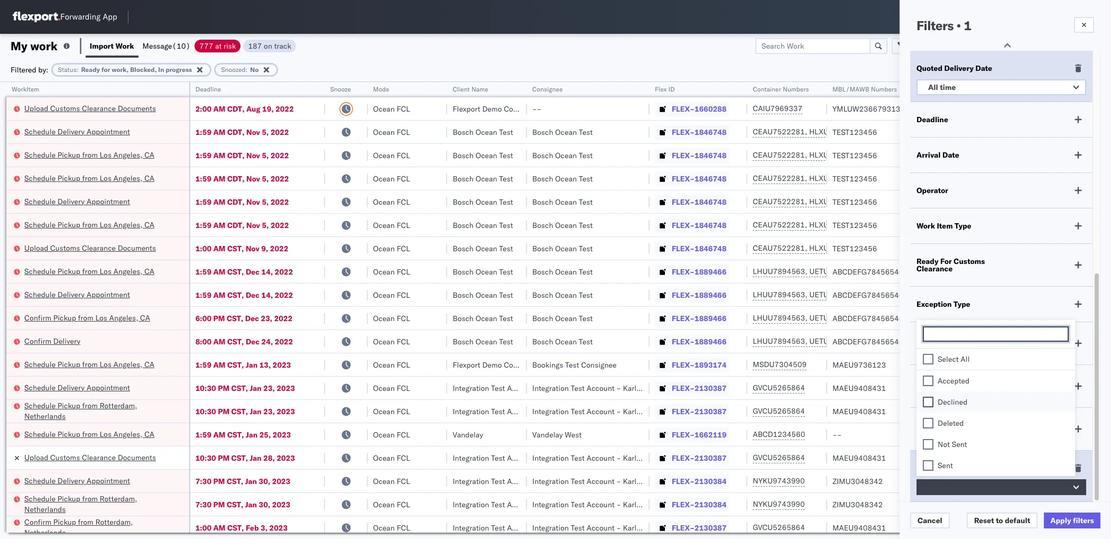 Task type: locate. For each thing, give the bounding box(es) containing it.
pickup inside "confirm pickup from rotterdam, netherlands"
[[53, 517, 76, 527]]

my
[[11, 38, 27, 53]]

resize handle column header
[[177, 82, 189, 539], [312, 82, 325, 539], [355, 82, 368, 539], [435, 82, 448, 539], [515, 82, 527, 539], [637, 82, 650, 539], [736, 82, 748, 539], [815, 82, 828, 539], [968, 82, 981, 539], [1048, 82, 1061, 539], [1085, 82, 1098, 539]]

1 horizontal spatial :
[[246, 65, 248, 73]]

1 horizontal spatial numbers
[[872, 85, 898, 93]]

2023 for confirm pickup from rotterdam, netherlands link
[[270, 523, 288, 532]]

1 vertical spatial deadline
[[917, 115, 949, 124]]

fcl
[[397, 104, 410, 113], [397, 127, 410, 137], [397, 151, 410, 160], [397, 174, 410, 183], [397, 197, 410, 207], [397, 220, 410, 230], [397, 244, 410, 253], [397, 267, 410, 276], [397, 290, 410, 300], [397, 313, 410, 323], [397, 337, 410, 346], [397, 360, 410, 370], [397, 383, 410, 393], [397, 407, 410, 416], [397, 430, 410, 439], [397, 453, 410, 463], [397, 476, 410, 486], [397, 500, 410, 509], [397, 523, 410, 532]]

schedule delivery appointment link for first the schedule delivery appointment button from the top of the page
[[24, 126, 130, 137]]

2 nyku9743990 from the top
[[753, 499, 806, 509]]

2 vertical spatial documents
[[118, 453, 156, 462]]

2 schedule delivery appointment from the top
[[24, 197, 130, 206]]

14 flex- from the top
[[672, 407, 695, 416]]

ca inside button
[[140, 313, 150, 322]]

all left 'time'
[[929, 83, 939, 92]]

cst, up the 1:59 am cst, jan 13, 2023
[[227, 337, 244, 346]]

2 upload customs clearance documents from the top
[[24, 243, 156, 253]]

not sent
[[938, 440, 968, 449]]

1 vertical spatial work
[[917, 221, 936, 231]]

2 flex- from the top
[[672, 127, 695, 137]]

1:59 am cst, dec 14, 2022 up 6:00 pm cst, dec 23, 2022
[[196, 290, 293, 300]]

cdt,
[[227, 104, 245, 113], [227, 127, 245, 137], [227, 151, 245, 160], [227, 174, 245, 183], [227, 197, 245, 207], [227, 220, 245, 230]]

0 vertical spatial upload customs clearance documents
[[24, 103, 156, 113]]

pickup for sixth schedule pickup from los angeles, ca link from the bottom of the page
[[58, 150, 80, 159]]

from for 7:30's the schedule pickup from rotterdam, netherlands link
[[82, 494, 98, 503]]

pickup for second schedule pickup from los angeles, ca link
[[58, 173, 80, 183]]

1 flex-2130384 from the top
[[672, 476, 727, 486]]

angeles, for sixth schedule pickup from los angeles, ca link
[[113, 429, 143, 439]]

status right the do
[[930, 463, 953, 473]]

clearance
[[82, 103, 116, 113], [82, 243, 116, 253], [917, 264, 953, 274], [82, 453, 116, 462]]

2 vertical spatial jawla
[[1012, 197, 1030, 207]]

flexport inside flexport moving inbond transit
[[917, 421, 947, 430]]

numbers inside button
[[872, 85, 898, 93]]

2 upload customs clearance documents link from the top
[[24, 243, 156, 253]]

flex-2130387 button
[[655, 381, 729, 395], [655, 381, 729, 395], [655, 404, 729, 419], [655, 404, 729, 419], [655, 450, 729, 465], [655, 450, 729, 465], [655, 520, 729, 535], [655, 520, 729, 535]]

pickup for confirm pickup from los angeles, ca link
[[53, 313, 76, 322]]

rotterdam,
[[100, 401, 137, 410], [100, 494, 137, 503], [95, 517, 133, 527]]

demo for -
[[483, 104, 502, 113]]

resize handle column header for client name
[[515, 82, 527, 539]]

0 vertical spatial omkar
[[986, 174, 1009, 183]]

0 vertical spatial upload customs clearance documents button
[[24, 103, 156, 115]]

1 vertical spatial 1:59 am cst, dec 14, 2022
[[196, 290, 293, 300]]

numbers up caiu7969337
[[783, 85, 810, 93]]

0 vertical spatial 2130384
[[695, 476, 727, 486]]

netherlands inside "confirm pickup from rotterdam, netherlands"
[[24, 528, 66, 537]]

upload customs clearance documents for second upload customs clearance documents "link" from the bottom of the page
[[24, 243, 156, 253]]

all time button
[[917, 79, 1087, 95]]

choi down jaehyung choi - test origin agent
[[1019, 430, 1035, 439]]

los for confirm pickup from los angeles, ca link
[[95, 313, 107, 322]]

karl
[[544, 383, 557, 393], [623, 383, 637, 393], [544, 407, 557, 416], [623, 407, 637, 416], [544, 453, 557, 463], [623, 453, 637, 463], [544, 476, 557, 486], [623, 476, 637, 486], [544, 500, 557, 509], [623, 500, 637, 509], [544, 523, 557, 532], [623, 523, 637, 532]]

0 vertical spatial work
[[116, 41, 134, 51]]

ca for second schedule pickup from los angeles, ca link
[[145, 173, 155, 183]]

1 ceau7522281, hlxu6269489, hlxu8034992 from the top
[[753, 127, 918, 136]]

schedule pickup from rotterdam, netherlands link for 10:30
[[24, 400, 175, 421]]

flex id button
[[650, 83, 738, 94]]

all right the select
[[961, 354, 970, 364]]

2023 right 25,
[[273, 430, 291, 439]]

all inside button
[[929, 83, 939, 92]]

0 horizontal spatial numbers
[[783, 85, 810, 93]]

0 vertical spatial gaurav jawla
[[986, 104, 1030, 113]]

sent down not
[[938, 461, 954, 470]]

1 vertical spatial jaehyung
[[986, 430, 1018, 439]]

savant
[[1011, 174, 1034, 183], [1011, 313, 1034, 323]]

type right item
[[955, 221, 972, 231]]

2 vandelay from the left
[[533, 430, 563, 439]]

2 vertical spatial confirm
[[24, 517, 51, 527]]

action
[[1075, 41, 1098, 51]]

work item type
[[917, 221, 972, 231]]

9 flex- from the top
[[672, 290, 695, 300]]

0 vertical spatial rotterdam,
[[100, 401, 137, 410]]

3 confirm from the top
[[24, 517, 51, 527]]

jan left 25,
[[246, 430, 258, 439]]

30, up 3,
[[259, 500, 270, 509]]

dec up 6:00 pm cst, dec 23, 2022
[[246, 290, 260, 300]]

1 vertical spatial rotterdam,
[[100, 494, 137, 503]]

1 horizontal spatial import
[[949, 378, 973, 387]]

confirm delivery
[[24, 336, 80, 346]]

1 vertical spatial 1:00
[[196, 523, 212, 532]]

import up the for
[[90, 41, 114, 51]]

schedule pickup from rotterdam, netherlands for 7:30 pm cst, jan 30, 2023
[[24, 494, 137, 514]]

5 flex-1846748 from the top
[[672, 220, 727, 230]]

operator down quoted delivery date
[[986, 85, 1012, 93]]

cdt, for sixth schedule pickup from los angeles, ca link from the bottom of the page
[[227, 151, 245, 160]]

cst, down 1:59 am cst, jan 25, 2023
[[231, 453, 248, 463]]

1:59 am cst, dec 14, 2022
[[196, 267, 293, 276], [196, 290, 293, 300]]

0 vertical spatial schedule pickup from rotterdam, netherlands
[[24, 401, 137, 421]]

23, for schedule pickup from rotterdam, netherlands
[[264, 407, 275, 416]]

2023 for 10:30 the schedule pickup from rotterdam, netherlands link
[[277, 407, 295, 416]]

schedule pickup from rotterdam, netherlands button
[[24, 400, 175, 422], [24, 493, 175, 516]]

flex-2130387 for confirm pickup from rotterdam, netherlands
[[672, 523, 727, 532]]

ca for fifth schedule pickup from los angeles, ca link
[[145, 359, 155, 369]]

cst, left 9,
[[227, 244, 244, 253]]

1 schedule delivery appointment button from the top
[[24, 126, 130, 138]]

pm
[[213, 313, 225, 323], [218, 383, 230, 393], [218, 407, 230, 416], [218, 453, 230, 463], [213, 476, 225, 486], [213, 500, 225, 509]]

resize handle column header for flex id
[[736, 82, 748, 539]]

dec down 1:00 am cst, nov 9, 2022
[[246, 267, 260, 276]]

0 vertical spatial demo
[[483, 104, 502, 113]]

10:30 pm cst, jan 23, 2023 up 1:59 am cst, jan 25, 2023
[[196, 407, 295, 416]]

10:30 pm cst, jan 23, 2023 down the 1:59 am cst, jan 13, 2023
[[196, 383, 295, 393]]

3 2130387 from the top
[[695, 453, 727, 463]]

0 vertical spatial netherlands
[[24, 411, 66, 421]]

7:30 up 1:00 am cst, feb 3, 2023
[[196, 500, 212, 509]]

jaehyung right moving in the right of the page
[[986, 430, 1018, 439]]

container numbers button
[[748, 83, 817, 94]]

omkar savant for abcdefg78456546
[[986, 313, 1034, 323]]

confirm for confirm pickup from los angeles, ca
[[24, 313, 51, 322]]

1 lhuu7894563, uetu5238478 from the top
[[753, 267, 862, 276]]

6 1:59 from the top
[[196, 267, 212, 276]]

2 schedule pickup from rotterdam, netherlands link from the top
[[24, 493, 175, 514]]

3 1846748 from the top
[[695, 174, 727, 183]]

11 resize handle column header from the left
[[1085, 82, 1098, 539]]

flex-1889466 button
[[655, 264, 729, 279], [655, 264, 729, 279], [655, 288, 729, 302], [655, 288, 729, 302], [655, 311, 729, 326], [655, 311, 729, 326], [655, 334, 729, 349], [655, 334, 729, 349]]

upload customs clearance documents for 3rd upload customs clearance documents "link" from the top of the page
[[24, 453, 156, 462]]

2 cdt, from the top
[[227, 127, 245, 137]]

snooze
[[330, 85, 351, 93]]

2 vertical spatial netherlands
[[24, 528, 66, 537]]

2023 down the 1:59 am cst, jan 13, 2023
[[277, 383, 295, 393]]

10:30 up 1:59 am cst, jan 25, 2023
[[196, 407, 216, 416]]

0 horizontal spatial import
[[90, 41, 114, 51]]

11 ocean fcl from the top
[[373, 337, 410, 346]]

work left item
[[917, 221, 936, 231]]

jan down 10:30 pm cst, jan 28, 2023
[[245, 476, 257, 486]]

2023 up 1:59 am cst, jan 25, 2023
[[277, 407, 295, 416]]

0 horizontal spatial vandelay
[[453, 430, 484, 439]]

work inside 'import work' button
[[116, 41, 134, 51]]

2 vertical spatial upload customs clearance documents link
[[24, 452, 156, 463]]

3 upload customs clearance documents link from the top
[[24, 452, 156, 463]]

6 schedule pickup from los angeles, ca from the top
[[24, 429, 155, 439]]

test
[[500, 127, 514, 137], [579, 127, 593, 137], [500, 151, 514, 160], [579, 151, 593, 160], [500, 174, 514, 183], [579, 174, 593, 183], [500, 197, 514, 207], [579, 197, 593, 207], [500, 220, 514, 230], [579, 220, 593, 230], [500, 244, 514, 253], [579, 244, 593, 253], [500, 267, 514, 276], [579, 267, 593, 276], [500, 290, 514, 300], [579, 290, 593, 300], [500, 313, 514, 323], [579, 313, 593, 323], [500, 337, 514, 346], [579, 337, 593, 346], [566, 360, 580, 370], [491, 383, 506, 393], [571, 383, 585, 393], [1044, 383, 1058, 393], [491, 407, 506, 416], [571, 407, 585, 416], [1044, 430, 1058, 439], [491, 453, 506, 463], [571, 453, 585, 463], [491, 476, 506, 486], [571, 476, 585, 486], [491, 500, 506, 509], [571, 500, 585, 509], [491, 523, 506, 532], [571, 523, 585, 532]]

work
[[116, 41, 134, 51], [917, 221, 936, 231]]

1 vertical spatial flex-2130384
[[672, 500, 727, 509]]

10:30 pm cst, jan 23, 2023 for schedule delivery appointment
[[196, 383, 295, 393]]

2 savant from the top
[[1011, 313, 1034, 323]]

jaehyung choi - test origin agent
[[986, 383, 1101, 393]]

work up status : ready for work, blocked, in progress
[[116, 41, 134, 51]]

cst, down 1:00 am cst, nov 9, 2022
[[227, 267, 244, 276]]

1 vertical spatial ready
[[917, 257, 939, 266]]

sent down transit
[[953, 440, 968, 449]]

destination
[[1059, 430, 1098, 439]]

: for status
[[77, 65, 79, 73]]

23, down 13,
[[264, 383, 275, 393]]

numbers inside button
[[783, 85, 810, 93]]

flex-2130387 for schedule delivery appointment
[[672, 383, 727, 393]]

0 vertical spatial jawla
[[1012, 104, 1030, 113]]

flex-2130387 for schedule pickup from rotterdam, netherlands
[[672, 407, 727, 416]]

3 netherlands from the top
[[24, 528, 66, 537]]

None text field
[[927, 330, 1069, 339]]

deadline down all time
[[917, 115, 949, 124]]

abcd1234560
[[753, 430, 806, 439]]

1 vertical spatial gaurav
[[986, 127, 1010, 137]]

resize handle column header for mode
[[435, 82, 448, 539]]

1 vertical spatial sent
[[938, 461, 954, 470]]

los for sixth schedule pickup from los angeles, ca link
[[100, 429, 112, 439]]

1 vertical spatial zimu3048342
[[833, 500, 884, 509]]

5 schedule delivery appointment button from the top
[[24, 475, 130, 487]]

3 5, from the top
[[262, 174, 269, 183]]

(10)
[[172, 41, 191, 51]]

1 vertical spatial gaurav jawla
[[986, 127, 1030, 137]]

flex-
[[672, 104, 695, 113], [672, 127, 695, 137], [672, 151, 695, 160], [672, 174, 695, 183], [672, 197, 695, 207], [672, 220, 695, 230], [672, 244, 695, 253], [672, 267, 695, 276], [672, 290, 695, 300], [672, 313, 695, 323], [672, 337, 695, 346], [672, 360, 695, 370], [672, 383, 695, 393], [672, 407, 695, 416], [672, 430, 695, 439], [672, 453, 695, 463], [672, 476, 695, 486], [672, 500, 695, 509], [672, 523, 695, 532]]

lagerfeld
[[559, 383, 591, 393], [639, 383, 670, 393], [559, 407, 591, 416], [639, 407, 670, 416], [559, 453, 591, 463], [639, 453, 670, 463], [559, 476, 591, 486], [639, 476, 670, 486], [559, 500, 591, 509], [639, 500, 670, 509], [559, 523, 591, 532], [639, 523, 670, 532]]

pickup for third schedule pickup from los angeles, ca link from the top of the page
[[58, 220, 80, 229]]

0 vertical spatial 7:30
[[196, 476, 212, 486]]

los
[[100, 150, 112, 159], [100, 173, 112, 183], [100, 220, 112, 229], [100, 266, 112, 276], [95, 313, 107, 322], [100, 359, 112, 369], [100, 429, 112, 439]]

angeles, inside button
[[109, 313, 138, 322]]

2 schedule pickup from rotterdam, netherlands button from the top
[[24, 493, 175, 516]]

confirm inside button
[[24, 313, 51, 322]]

23, for schedule delivery appointment
[[264, 383, 275, 393]]

1 horizontal spatial date
[[976, 63, 993, 73]]

5 ocean fcl from the top
[[373, 197, 410, 207]]

customs inside ready for customs clearance
[[955, 257, 986, 266]]

5 test123456 from the top
[[833, 220, 878, 230]]

vandelay west
[[533, 430, 582, 439]]

5 hlxu8034992 from the top
[[866, 220, 918, 230]]

1 vertical spatial 14,
[[262, 290, 273, 300]]

0 vertical spatial status
[[58, 65, 77, 73]]

3 upload from the top
[[24, 453, 48, 462]]

2 netherlands from the top
[[24, 504, 66, 514]]

0 vertical spatial type
[[955, 221, 972, 231]]

13 flex- from the top
[[672, 383, 695, 393]]

3 test123456 from the top
[[833, 174, 878, 183]]

deadline up '2:00'
[[196, 85, 221, 93]]

10:30 for schedule delivery appointment
[[196, 383, 216, 393]]

1 schedule pickup from rotterdam, netherlands link from the top
[[24, 400, 175, 421]]

2023 down 28,
[[272, 476, 291, 486]]

1 1889466 from the top
[[695, 267, 727, 276]]

0 horizontal spatial :
[[77, 65, 79, 73]]

187 on track
[[248, 41, 291, 51]]

3 flex-1889466 from the top
[[672, 313, 727, 323]]

0 vertical spatial 14,
[[262, 267, 273, 276]]

delivery for 2nd the schedule delivery appointment button from the bottom
[[58, 383, 85, 392]]

1 vertical spatial documents
[[118, 243, 156, 253]]

1 horizontal spatial work
[[917, 221, 936, 231]]

mbl/mawb
[[833, 85, 870, 93]]

status : ready for work, blocked, in progress
[[58, 65, 192, 73]]

savant for abcdefg78456546
[[1011, 313, 1034, 323]]

maeu9408431
[[833, 383, 887, 393], [833, 407, 887, 416], [833, 453, 887, 463], [833, 523, 887, 532]]

2 omkar savant from the top
[[986, 313, 1034, 323]]

1 hlxu8034992 from the top
[[866, 127, 918, 136]]

None checkbox
[[924, 418, 934, 429], [924, 439, 934, 450], [924, 460, 934, 471], [924, 418, 934, 429], [924, 439, 934, 450], [924, 460, 934, 471]]

from
[[82, 150, 98, 159], [82, 173, 98, 183], [82, 220, 98, 229], [82, 266, 98, 276], [78, 313, 94, 322], [82, 359, 98, 369], [82, 401, 98, 410], [82, 429, 98, 439], [82, 494, 98, 503], [78, 517, 94, 527]]

integration
[[453, 383, 490, 393], [533, 383, 569, 393], [453, 407, 490, 416], [533, 407, 569, 416], [453, 453, 490, 463], [533, 453, 569, 463], [453, 476, 490, 486], [533, 476, 569, 486], [453, 500, 490, 509], [533, 500, 569, 509], [453, 523, 490, 532], [533, 523, 569, 532]]

type right exception
[[954, 299, 971, 309]]

delivery for third the schedule delivery appointment button from the top
[[58, 290, 85, 299]]

1:00 for 1:00 am cst, feb 3, 2023
[[196, 523, 212, 532]]

1 14, from the top
[[262, 267, 273, 276]]

moving
[[949, 421, 975, 430]]

0 vertical spatial all
[[929, 83, 939, 92]]

date up all time button
[[976, 63, 993, 73]]

3 ceau7522281, from the top
[[753, 174, 808, 183]]

jaehyung for jaehyung choi - test destination age
[[986, 430, 1018, 439]]

choi left origin
[[1019, 383, 1035, 393]]

1 vertical spatial omkar
[[986, 313, 1009, 323]]

file exception button
[[915, 38, 987, 54], [915, 38, 987, 54]]

2023 right 3,
[[270, 523, 288, 532]]

upload customs clearance documents link
[[24, 103, 156, 113], [24, 243, 156, 253], [24, 452, 156, 463]]

1 vertical spatial flexport demo consignee
[[453, 360, 540, 370]]

1 vertical spatial 10:30
[[196, 407, 216, 416]]

7:30 down 10:30 pm cst, jan 28, 2023
[[196, 476, 212, 486]]

customs
[[50, 103, 80, 113], [50, 243, 80, 253], [955, 257, 986, 266], [917, 385, 949, 395], [50, 453, 80, 462]]

los inside confirm pickup from los angeles, ca link
[[95, 313, 107, 322]]

2 vertical spatial upload customs clearance documents
[[24, 453, 156, 462]]

pm up 1:00 am cst, feb 3, 2023
[[213, 500, 225, 509]]

0 vertical spatial confirm
[[24, 313, 51, 322]]

2 vertical spatial rotterdam,
[[95, 517, 133, 527]]

cst, down 8:00 am cst, dec 24, 2022
[[227, 360, 244, 370]]

deleted
[[938, 418, 965, 428]]

date right "arrival"
[[943, 150, 960, 160]]

maeu9408431 for schedule delivery appointment
[[833, 383, 887, 393]]

777 at risk
[[200, 41, 236, 51]]

2 choi from the top
[[1019, 430, 1035, 439]]

4 uetu5238478 from the top
[[810, 336, 862, 346]]

ymluw236679313
[[833, 104, 901, 113]]

omkar for abcdefg78456546
[[986, 313, 1009, 323]]

3 10:30 from the top
[[196, 453, 216, 463]]

1 vertical spatial savant
[[1011, 313, 1034, 323]]

1 horizontal spatial ready
[[917, 257, 939, 266]]

pickup for 10:30 the schedule pickup from rotterdam, netherlands link
[[58, 401, 80, 410]]

1:59 am cst, dec 14, 2022 down 1:00 am cst, nov 9, 2022
[[196, 267, 293, 276]]

30, down 28,
[[259, 476, 270, 486]]

cst, up 1:59 am cst, jan 25, 2023
[[231, 407, 248, 416]]

schedule delivery appointment link
[[24, 126, 130, 137], [24, 196, 130, 207], [24, 289, 130, 300], [24, 382, 130, 393], [24, 475, 130, 486]]

omkar for test123456
[[986, 174, 1009, 183]]

jan up the feb at bottom
[[245, 500, 257, 509]]

ready
[[81, 65, 100, 73], [917, 257, 939, 266]]

14, up 6:00 pm cst, dec 23, 2022
[[262, 290, 273, 300]]

flex-2130384
[[672, 476, 727, 486], [672, 500, 727, 509]]

1:59 am cdt, nov 5, 2022 for sixth schedule pickup from los angeles, ca link from the bottom of the page
[[196, 151, 289, 160]]

1 10:30 pm cst, jan 23, 2023 from the top
[[196, 383, 295, 393]]

exception type
[[917, 299, 971, 309]]

operator
[[986, 85, 1012, 93], [917, 186, 949, 195]]

1 choi from the top
[[1019, 383, 1035, 393]]

: left no
[[246, 65, 248, 73]]

5 5, from the top
[[262, 220, 269, 230]]

jawla for first the schedule delivery appointment button from the top of the page
[[1012, 127, 1030, 137]]

operator down "arrival"
[[917, 186, 949, 195]]

apply filters button
[[1045, 513, 1101, 528]]

0 vertical spatial documents
[[118, 103, 156, 113]]

4 1:59 from the top
[[196, 197, 212, 207]]

1 numbers from the left
[[783, 85, 810, 93]]

confirm inside 'button'
[[24, 336, 51, 346]]

confirm inside "confirm pickup from rotterdam, netherlands"
[[24, 517, 51, 527]]

2 vertical spatial upload
[[24, 453, 48, 462]]

jaehyung choi - test destination age
[[986, 430, 1112, 439]]

1 schedule pickup from rotterdam, netherlands from the top
[[24, 401, 137, 421]]

14, for schedule delivery appointment
[[262, 290, 273, 300]]

file exception
[[931, 41, 980, 51]]

0 vertical spatial 7:30 pm cst, jan 30, 2023
[[196, 476, 291, 486]]

jawla for second the schedule delivery appointment button
[[1012, 197, 1030, 207]]

from for sixth schedule pickup from los angeles, ca link from the bottom of the page
[[82, 150, 98, 159]]

numbers
[[783, 85, 810, 93], [872, 85, 898, 93]]

numbers up ymluw236679313
[[872, 85, 898, 93]]

1 vertical spatial schedule pickup from rotterdam, netherlands
[[24, 494, 137, 514]]

0 vertical spatial deadline
[[196, 85, 221, 93]]

2 vertical spatial gaurav
[[986, 197, 1010, 207]]

17 flex- from the top
[[672, 476, 695, 486]]

0 vertical spatial 10:30 pm cst, jan 23, 2023
[[196, 383, 295, 393]]

0 vertical spatial upload
[[24, 103, 48, 113]]

2023 right 13,
[[273, 360, 291, 370]]

1 schedule delivery appointment link from the top
[[24, 126, 130, 137]]

schedule pickup from rotterdam, netherlands button for 10:30 pm cst, jan 23, 2023
[[24, 400, 175, 422]]

0 vertical spatial zimu3048342
[[833, 476, 884, 486]]

schedule pickup from los angeles, ca button
[[24, 149, 155, 161], [24, 173, 155, 184], [24, 219, 155, 231], [24, 266, 155, 277], [24, 359, 155, 371], [24, 429, 155, 440]]

1 horizontal spatial status
[[930, 463, 953, 473]]

0 vertical spatial schedule pickup from rotterdam, netherlands link
[[24, 400, 175, 421]]

cst,
[[227, 244, 244, 253], [227, 267, 244, 276], [227, 290, 244, 300], [227, 313, 244, 323], [227, 337, 244, 346], [227, 360, 244, 370], [231, 383, 248, 393], [231, 407, 248, 416], [227, 430, 244, 439], [231, 453, 248, 463], [227, 476, 244, 486], [227, 500, 244, 509], [227, 523, 244, 532]]

from for fifth schedule pickup from los angeles, ca link
[[82, 359, 98, 369]]

resize handle column header for consignee
[[637, 82, 650, 539]]

status right by:
[[58, 65, 77, 73]]

1 vertical spatial omkar savant
[[986, 313, 1034, 323]]

3 gaurav jawla from the top
[[986, 197, 1030, 207]]

8 fcl from the top
[[397, 267, 410, 276]]

16 ocean fcl from the top
[[373, 453, 410, 463]]

23, up 25,
[[264, 407, 275, 416]]

list box containing select all
[[917, 349, 1076, 476]]

1 vertical spatial netherlands
[[24, 504, 66, 514]]

schedule pickup from rotterdam, netherlands link
[[24, 400, 175, 421], [24, 493, 175, 514]]

7:30 pm cst, jan 30, 2023 down 10:30 pm cst, jan 28, 2023
[[196, 476, 291, 486]]

0 vertical spatial schedule pickup from rotterdam, netherlands button
[[24, 400, 175, 422]]

1 documents from the top
[[118, 103, 156, 113]]

0 vertical spatial operator
[[986, 85, 1012, 93]]

14,
[[262, 267, 273, 276], [262, 290, 273, 300]]

import inside 'import work' button
[[90, 41, 114, 51]]

5, for schedule delivery appointment link associated with first the schedule delivery appointment button from the top of the page
[[262, 127, 269, 137]]

pickup for 3rd schedule pickup from los angeles, ca link from the bottom
[[58, 266, 80, 276]]

not
[[938, 440, 951, 449]]

flexport demo consignee for --
[[453, 104, 540, 113]]

1:59 am cdt, nov 5, 2022 for schedule delivery appointment link associated with first the schedule delivery appointment button from the top of the page
[[196, 127, 289, 137]]

0 vertical spatial savant
[[1011, 174, 1034, 183]]

2 uetu5238478 from the top
[[810, 290, 862, 299]]

from inside "confirm pickup from rotterdam, netherlands"
[[78, 517, 94, 527]]

reset to default
[[975, 516, 1031, 525]]

1 vandelay from the left
[[453, 430, 484, 439]]

0 vertical spatial omkar savant
[[986, 174, 1034, 183]]

1 vertical spatial status
[[930, 463, 953, 473]]

: for snoozed
[[246, 65, 248, 73]]

2 upload customs clearance documents button from the top
[[24, 243, 156, 254]]

1 vertical spatial nyku9743990
[[753, 499, 806, 509]]

0 vertical spatial flex-2130384
[[672, 476, 727, 486]]

10:30
[[196, 383, 216, 393], [196, 407, 216, 416], [196, 453, 216, 463]]

4 5, from the top
[[262, 197, 269, 207]]

1 vertical spatial 7:30
[[196, 500, 212, 509]]

gvcu5265864 for confirm pickup from rotterdam, netherlands
[[753, 523, 806, 532]]

jaehyung right accepted
[[986, 383, 1018, 393]]

10:30 pm cst, jan 23, 2023
[[196, 383, 295, 393], [196, 407, 295, 416]]

gaurav for second the schedule delivery appointment button's schedule delivery appointment link
[[986, 197, 1010, 207]]

1 vertical spatial import
[[949, 378, 973, 387]]

1 gvcu5265864 from the top
[[753, 383, 806, 393]]

jan left 28,
[[250, 453, 262, 463]]

1 vertical spatial 30,
[[259, 500, 270, 509]]

los for second schedule pickup from los angeles, ca link
[[100, 173, 112, 183]]

flexport import customs
[[917, 378, 973, 395]]

1 horizontal spatial deadline
[[917, 115, 949, 124]]

2 : from the left
[[246, 65, 248, 73]]

0 vertical spatial --
[[533, 104, 542, 113]]

7 ocean fcl from the top
[[373, 244, 410, 253]]

clearance inside ready for customs clearance
[[917, 264, 953, 274]]

demo for bookings
[[483, 360, 502, 370]]

2 1846748 from the top
[[695, 151, 727, 160]]

2 5, from the top
[[262, 151, 269, 160]]

resize handle column header for deadline
[[312, 82, 325, 539]]

filtered by:
[[11, 65, 48, 74]]

10:30 down 1:59 am cst, jan 25, 2023
[[196, 453, 216, 463]]

2 1:59 from the top
[[196, 151, 212, 160]]

1 vertical spatial upload customs clearance documents
[[24, 243, 156, 253]]

0 vertical spatial 10:30
[[196, 383, 216, 393]]

2 vertical spatial 23,
[[264, 407, 275, 416]]

confirm
[[24, 313, 51, 322], [24, 336, 51, 346], [24, 517, 51, 527]]

3 flex- from the top
[[672, 151, 695, 160]]

at
[[215, 41, 222, 51]]

forwarding app link
[[13, 12, 117, 22]]

23, up 24,
[[261, 313, 273, 323]]

0 vertical spatial 30,
[[259, 476, 270, 486]]

from for 3rd schedule pickup from los angeles, ca link from the bottom
[[82, 266, 98, 276]]

10:30 down the 1:59 am cst, jan 13, 2023
[[196, 383, 216, 393]]

flexport inside 'flexport import customs'
[[917, 378, 947, 387]]

4 schedule pickup from los angeles, ca link from the top
[[24, 266, 155, 276]]

None checkbox
[[924, 354, 934, 364], [924, 376, 934, 386], [924, 397, 934, 407], [924, 354, 934, 364], [924, 376, 934, 386], [924, 397, 934, 407]]

west
[[565, 430, 582, 439]]

1 vertical spatial 7:30 pm cst, jan 30, 2023
[[196, 500, 291, 509]]

7:30 pm cst, jan 30, 2023 up 1:00 am cst, feb 3, 2023
[[196, 500, 291, 509]]

agent
[[1082, 383, 1101, 393]]

2130384
[[695, 476, 727, 486], [695, 500, 727, 509]]

14, down 9,
[[262, 267, 273, 276]]

0 vertical spatial 1:00
[[196, 244, 212, 253]]

omkar savant for test123456
[[986, 174, 1034, 183]]

jan
[[246, 360, 258, 370], [250, 383, 262, 393], [250, 407, 262, 416], [246, 430, 258, 439], [250, 453, 262, 463], [245, 476, 257, 486], [245, 500, 257, 509]]

0 vertical spatial jaehyung
[[986, 383, 1018, 393]]

import up declined
[[949, 378, 973, 387]]

2 vertical spatial 10:30
[[196, 453, 216, 463]]

1 schedule pickup from los angeles, ca link from the top
[[24, 149, 155, 160]]

pm down 1:59 am cst, jan 25, 2023
[[218, 453, 230, 463]]

container
[[753, 85, 782, 93]]

3 cdt, from the top
[[227, 151, 245, 160]]

schedule pickup from rotterdam, netherlands button for 7:30 pm cst, jan 30, 2023
[[24, 493, 175, 516]]

abcdefg78456546
[[833, 267, 904, 276], [833, 290, 904, 300], [833, 313, 904, 323], [833, 337, 904, 346]]

flex-1846748
[[672, 127, 727, 137], [672, 151, 727, 160], [672, 174, 727, 183], [672, 197, 727, 207], [672, 220, 727, 230], [672, 244, 727, 253]]

2023 up 1:00 am cst, feb 3, 2023
[[272, 500, 291, 509]]

2 flexport demo consignee from the top
[[453, 360, 540, 370]]

1 abcdefg78456546 from the top
[[833, 267, 904, 276]]

11 fcl from the top
[[397, 337, 410, 346]]

: up workitem button
[[77, 65, 79, 73]]

list box
[[917, 349, 1076, 476]]

1 vertical spatial jawla
[[1012, 127, 1030, 137]]

gaurav for first upload customs clearance documents "link" from the top
[[986, 104, 1010, 113]]

1 vertical spatial schedule pickup from rotterdam, netherlands link
[[24, 493, 175, 514]]

1 nyku9743990 from the top
[[753, 476, 806, 486]]

0 vertical spatial flexport demo consignee
[[453, 104, 540, 113]]

3 hlxu8034992 from the top
[[866, 174, 918, 183]]

confirm pickup from los angeles, ca link
[[24, 312, 150, 323]]

2 lhuu7894563, uetu5238478 from the top
[[753, 290, 862, 299]]

0 vertical spatial nyku9743990
[[753, 476, 806, 486]]

delivery
[[945, 63, 974, 73], [58, 127, 85, 136], [58, 197, 85, 206], [58, 290, 85, 299], [53, 336, 80, 346], [917, 342, 947, 352], [58, 383, 85, 392], [58, 476, 85, 485]]

6 ocean fcl from the top
[[373, 220, 410, 230]]

ocean fcl
[[373, 104, 410, 113], [373, 127, 410, 137], [373, 151, 410, 160], [373, 174, 410, 183], [373, 197, 410, 207], [373, 220, 410, 230], [373, 244, 410, 253], [373, 267, 410, 276], [373, 290, 410, 300], [373, 313, 410, 323], [373, 337, 410, 346], [373, 360, 410, 370], [373, 383, 410, 393], [373, 407, 410, 416], [373, 430, 410, 439], [373, 453, 410, 463], [373, 476, 410, 486], [373, 500, 410, 509], [373, 523, 410, 532]]

1 vertical spatial upload customs clearance documents link
[[24, 243, 156, 253]]

1 2130387 from the top
[[695, 383, 727, 393]]

1 horizontal spatial operator
[[986, 85, 1012, 93]]

1:59 am cdt, nov 5, 2022 for second the schedule delivery appointment button's schedule delivery appointment link
[[196, 197, 289, 207]]

ca for 3rd schedule pickup from los angeles, ca link from the bottom
[[145, 266, 155, 276]]

jan down 13,
[[250, 383, 262, 393]]

rotterdam, for 1:00 am cst, feb 3, 2023
[[95, 517, 133, 527]]

dec
[[246, 267, 260, 276], [246, 290, 260, 300], [245, 313, 259, 323], [246, 337, 260, 346]]

1 vertical spatial --
[[833, 430, 842, 439]]

pickup inside confirm pickup from los angeles, ca link
[[53, 313, 76, 322]]

1 horizontal spatial vandelay
[[533, 430, 563, 439]]

rotterdam, inside "confirm pickup from rotterdam, netherlands"
[[95, 517, 133, 527]]

upload for 3rd upload customs clearance documents "link" from the top of the page
[[24, 453, 48, 462]]

quoted delivery date
[[917, 63, 993, 73]]

delivery inside 'button'
[[53, 336, 80, 346]]

2023 right 28,
[[277, 453, 295, 463]]

0 vertical spatial import
[[90, 41, 114, 51]]

1 flex-1846748 from the top
[[672, 127, 727, 137]]



Task type: vqa. For each thing, say whether or not it's contained in the screenshot.


Task type: describe. For each thing, give the bounding box(es) containing it.
2:00 am cdt, aug 19, 2022
[[196, 104, 294, 113]]

2 2130384 from the top
[[695, 500, 727, 509]]

pm up 1:59 am cst, jan 25, 2023
[[218, 407, 230, 416]]

confirm pickup from los angeles, ca button
[[24, 312, 150, 324]]

3 schedule delivery appointment button from the top
[[24, 289, 130, 301]]

import work button
[[86, 34, 138, 58]]

cst, up 6:00 pm cst, dec 23, 2022
[[227, 290, 244, 300]]

Search Work text field
[[756, 38, 871, 54]]

cdt, for second the schedule delivery appointment button's schedule delivery appointment link
[[227, 197, 245, 207]]

managed
[[949, 335, 981, 344]]

2023 for 7:30's the schedule pickup from rotterdam, netherlands link
[[272, 500, 291, 509]]

2 zimu3048342 from the top
[[833, 500, 884, 509]]

4 cdt, from the top
[[227, 174, 245, 183]]

flex-1662119
[[672, 430, 727, 439]]

resize handle column header for mbl/mawb numbers
[[968, 82, 981, 539]]

feb
[[246, 523, 259, 532]]

default
[[1006, 516, 1031, 525]]

4 test123456 from the top
[[833, 197, 878, 207]]

appointment for second the schedule delivery appointment button
[[87, 197, 130, 206]]

appointment for first the schedule delivery appointment button from the top of the page
[[87, 127, 130, 136]]

gaurav jawla for first the schedule delivery appointment button from the top of the page
[[986, 127, 1030, 137]]

3 ocean fcl from the top
[[373, 151, 410, 160]]

maeu9408431 for schedule pickup from rotterdam, netherlands
[[833, 407, 887, 416]]

pickup for 7:30's the schedule pickup from rotterdam, netherlands link
[[58, 494, 80, 503]]

mbl/mawb numbers button
[[828, 83, 971, 94]]

ca for confirm pickup from los angeles, ca link
[[140, 313, 150, 322]]

1 flex-1889466 from the top
[[672, 267, 727, 276]]

all time
[[929, 83, 957, 92]]

gvcu5265864 for schedule pickup from rotterdam, netherlands
[[753, 406, 806, 416]]

2130387 for schedule pickup from rotterdam, netherlands
[[695, 407, 727, 416]]

2 schedule pickup from los angeles, ca link from the top
[[24, 173, 155, 183]]

flexport. image
[[13, 12, 60, 22]]

from for third schedule pickup from los angeles, ca link from the top of the page
[[82, 220, 98, 229]]

19 fcl from the top
[[397, 523, 410, 532]]

2 ceau7522281, from the top
[[753, 150, 808, 160]]

netherlands for 10:30
[[24, 411, 66, 421]]

1
[[965, 17, 972, 33]]

confirm pickup from los angeles, ca
[[24, 313, 150, 322]]

4 flex- from the top
[[672, 174, 695, 183]]

jan left 13,
[[246, 360, 258, 370]]

maeu9408431 for confirm pickup from rotterdam, netherlands
[[833, 523, 887, 532]]

187
[[248, 41, 262, 51]]

age
[[1100, 430, 1112, 439]]

16 fcl from the top
[[397, 453, 410, 463]]

7 am from the top
[[213, 244, 226, 253]]

confirm for confirm pickup from rotterdam, netherlands
[[24, 517, 51, 527]]

4 schedule pickup from los angeles, ca button from the top
[[24, 266, 155, 277]]

consignee inside button
[[533, 85, 563, 93]]

aug
[[247, 104, 261, 113]]

clearance for second upload customs clearance documents "link" from the bottom of the page
[[82, 243, 116, 253]]

0 vertical spatial date
[[976, 63, 993, 73]]

rotterdam, for 7:30 pm cst, jan 30, 2023
[[100, 494, 137, 503]]

cst, down 10:30 pm cst, jan 28, 2023
[[227, 476, 244, 486]]

2130387 for confirm pickup from rotterdam, netherlands
[[695, 523, 727, 532]]

documents for first upload customs clearance documents button from the bottom of the page
[[118, 243, 156, 253]]

confirm pickup from rotterdam, netherlands link
[[24, 517, 175, 538]]

3 gvcu5265864 from the top
[[753, 453, 806, 462]]

customs inside 'flexport import customs'
[[917, 385, 949, 395]]

pickup for confirm pickup from rotterdam, netherlands link
[[53, 517, 76, 527]]

cst, down the 1:59 am cst, jan 13, 2023
[[231, 383, 248, 393]]

4 ceau7522281, hlxu6269489, hlxu8034992 from the top
[[753, 197, 918, 206]]

5 schedule pickup from los angeles, ca link from the top
[[24, 359, 155, 370]]

confirm pickup from rotterdam, netherlands
[[24, 517, 133, 537]]

deadline inside button
[[196, 85, 221, 93]]

6 schedule pickup from los angeles, ca button from the top
[[24, 429, 155, 440]]

11 flex- from the top
[[672, 337, 695, 346]]

1 fcl from the top
[[397, 104, 410, 113]]

inbond
[[917, 428, 942, 437]]

5 1:59 from the top
[[196, 220, 212, 230]]

los for 3rd schedule pickup from los angeles, ca link from the bottom
[[100, 266, 112, 276]]

schedule delivery appointment link for 2nd the schedule delivery appointment button from the bottom
[[24, 382, 130, 393]]

choi for destination
[[1019, 430, 1035, 439]]

upload customs clearance documents for first upload customs clearance documents "link" from the top
[[24, 103, 156, 113]]

1660288
[[695, 104, 727, 113]]

10:30 for schedule pickup from rotterdam, netherlands
[[196, 407, 216, 416]]

4 hlxu8034992 from the top
[[866, 197, 918, 206]]

19,
[[262, 104, 274, 113]]

8:00 am cst, dec 24, 2022
[[196, 337, 293, 346]]

1:59 am cst, dec 14, 2022 for schedule delivery appointment
[[196, 290, 293, 300]]

7 fcl from the top
[[397, 244, 410, 253]]

reset
[[975, 516, 995, 525]]

blocked,
[[130, 65, 157, 73]]

2 lhuu7894563, from the top
[[753, 290, 808, 299]]

from for sixth schedule pickup from los angeles, ca link
[[82, 429, 98, 439]]

777
[[200, 41, 213, 51]]

13 am from the top
[[213, 523, 226, 532]]

do status
[[917, 463, 953, 473]]

4 fcl from the top
[[397, 174, 410, 183]]

2 hlxu8034992 from the top
[[866, 150, 918, 160]]

from for 10:30 the schedule pickup from rotterdam, netherlands link
[[82, 401, 98, 410]]

netherlands for 7:30
[[24, 504, 66, 514]]

1893174
[[695, 360, 727, 370]]

quoted
[[917, 63, 943, 73]]

•
[[957, 17, 962, 33]]

ready inside ready for customs clearance
[[917, 257, 939, 266]]

id
[[669, 85, 675, 93]]

angeles, for 3rd schedule pickup from los angeles, ca link from the bottom
[[113, 266, 143, 276]]

snoozed : no
[[221, 65, 259, 73]]

gaurav for schedule delivery appointment link associated with first the schedule delivery appointment button from the top of the page
[[986, 127, 1010, 137]]

client name button
[[448, 83, 517, 94]]

workitem
[[12, 85, 39, 93]]

0 horizontal spatial status
[[58, 65, 77, 73]]

gvcu5265864 for schedule delivery appointment
[[753, 383, 806, 393]]

3 fcl from the top
[[397, 151, 410, 160]]

1 upload customs clearance documents button from the top
[[24, 103, 156, 115]]

mode button
[[368, 83, 437, 94]]

cdt, for schedule delivery appointment link associated with first the schedule delivery appointment button from the top of the page
[[227, 127, 245, 137]]

10 resize handle column header from the left
[[1048, 82, 1061, 539]]

cst, up 8:00 am cst, dec 24, 2022
[[227, 313, 244, 323]]

2 test123456 from the top
[[833, 151, 878, 160]]

dec left 24,
[[246, 337, 260, 346]]

time
[[941, 83, 957, 92]]

12 am from the top
[[213, 430, 226, 439]]

import work
[[90, 41, 134, 51]]

risk
[[224, 41, 236, 51]]

6 hlxu6269489, from the top
[[810, 243, 864, 253]]

flexport inside flexport managed delivery
[[917, 335, 947, 344]]

schedule delivery appointment link for third the schedule delivery appointment button from the top
[[24, 289, 130, 300]]

pickup for sixth schedule pickup from los angeles, ca link
[[58, 429, 80, 439]]

angeles, for confirm pickup from los angeles, ca link
[[109, 313, 138, 322]]

1:59 am cst, jan 25, 2023
[[196, 430, 291, 439]]

2:00
[[196, 104, 212, 113]]

1 7:30 from the top
[[196, 476, 212, 486]]

6:00
[[196, 313, 212, 323]]

appointment for third the schedule delivery appointment button from the top
[[87, 290, 130, 299]]

work,
[[112, 65, 129, 73]]

apply filters
[[1051, 516, 1095, 525]]

2 flex-1846748 from the top
[[672, 151, 727, 160]]

flex-1660288
[[672, 104, 727, 113]]

vandelay for vandelay
[[453, 430, 484, 439]]

Search Shipments (/) text field
[[909, 9, 1011, 25]]

angeles, for sixth schedule pickup from los angeles, ca link from the bottom of the page
[[113, 150, 143, 159]]

item
[[938, 221, 954, 231]]

in
[[158, 65, 164, 73]]

9 schedule from the top
[[24, 383, 56, 392]]

transit
[[944, 428, 969, 437]]

1 schedule pickup from los angeles, ca from the top
[[24, 150, 155, 159]]

18 ocean fcl from the top
[[373, 500, 410, 509]]

1:59 am cst, dec 14, 2022 for schedule pickup from los angeles, ca
[[196, 267, 293, 276]]

schedule delivery appointment for first the schedule delivery appointment button from the top of the page
[[24, 127, 130, 136]]

7 1:59 from the top
[[196, 290, 212, 300]]

upload for first upload customs clearance documents "link" from the top
[[24, 103, 48, 113]]

import inside 'flexport import customs'
[[949, 378, 973, 387]]

3 lhuu7894563, uetu5238478 from the top
[[753, 313, 862, 323]]

schedule delivery appointment link for second the schedule delivery appointment button
[[24, 196, 130, 207]]

2 schedule pickup from los angeles, ca button from the top
[[24, 173, 155, 184]]

delivery for confirm delivery 'button'
[[53, 336, 80, 346]]

client name
[[453, 85, 489, 93]]

3 lhuu7894563, from the top
[[753, 313, 808, 323]]

14 fcl from the top
[[397, 407, 410, 416]]

vandelay for vandelay west
[[533, 430, 563, 439]]

cst, left the feb at bottom
[[227, 523, 244, 532]]

12 flex- from the top
[[672, 360, 695, 370]]

0 vertical spatial 23,
[[261, 313, 273, 323]]

12 schedule from the top
[[24, 476, 56, 485]]

my work
[[11, 38, 58, 53]]

pm down the 1:59 am cst, jan 13, 2023
[[218, 383, 230, 393]]

6 fcl from the top
[[397, 220, 410, 230]]

18 fcl from the top
[[397, 500, 410, 509]]

2 ceau7522281, hlxu6269489, hlxu8034992 from the top
[[753, 150, 918, 160]]

11 am from the top
[[213, 360, 226, 370]]

forwarding
[[60, 12, 101, 22]]

file
[[931, 41, 944, 51]]

workitem button
[[6, 83, 179, 94]]

5 ceau7522281, from the top
[[753, 220, 808, 230]]

cst, up 1:00 am cst, feb 3, 2023
[[227, 500, 244, 509]]

appointment for 2nd the schedule delivery appointment button from the bottom
[[87, 383, 130, 392]]

2 flex-1889466 from the top
[[672, 290, 727, 300]]

1 vertical spatial type
[[954, 299, 971, 309]]

4 schedule pickup from los angeles, ca from the top
[[24, 266, 155, 276]]

8:00
[[196, 337, 212, 346]]

5 flex- from the top
[[672, 197, 695, 207]]

1 vertical spatial operator
[[917, 186, 949, 195]]

9,
[[262, 244, 268, 253]]

angeles, for third schedule pickup from los angeles, ca link from the top of the page
[[113, 220, 143, 229]]

4 ceau7522281, from the top
[[753, 197, 808, 206]]

6 hlxu8034992 from the top
[[866, 243, 918, 253]]

no
[[250, 65, 259, 73]]

10 ocean fcl from the top
[[373, 313, 410, 323]]

clearance for 3rd upload customs clearance documents "link" from the top of the page
[[82, 453, 116, 462]]

1 horizontal spatial all
[[961, 354, 970, 364]]

message (10)
[[143, 41, 191, 51]]

2 fcl from the top
[[397, 127, 410, 137]]

confirm delivery button
[[24, 336, 80, 347]]

track
[[274, 41, 291, 51]]

5, for sixth schedule pickup from los angeles, ca link from the bottom of the page
[[262, 151, 269, 160]]

resize handle column header for workitem
[[177, 82, 189, 539]]

1 schedule from the top
[[24, 127, 56, 136]]

1 lhuu7894563, from the top
[[753, 267, 808, 276]]

filters
[[1074, 516, 1095, 525]]

origin
[[1059, 383, 1080, 393]]

jan up 25,
[[250, 407, 262, 416]]

15 flex- from the top
[[672, 430, 695, 439]]

8 ocean fcl from the top
[[373, 267, 410, 276]]

schedule delivery appointment for fifth the schedule delivery appointment button from the top
[[24, 476, 130, 485]]

pickup for fifth schedule pickup from los angeles, ca link
[[58, 359, 80, 369]]

schedule pickup from rotterdam, netherlands link for 7:30
[[24, 493, 175, 514]]

1 1:59 from the top
[[196, 127, 212, 137]]

14, for schedule pickup from los angeles, ca
[[262, 267, 273, 276]]

pm down 10:30 pm cst, jan 28, 2023
[[213, 476, 225, 486]]

maeu9736123
[[833, 360, 887, 370]]

4 abcdefg78456546 from the top
[[833, 337, 904, 346]]

los for third schedule pickup from los angeles, ca link from the top of the page
[[100, 220, 112, 229]]

on
[[264, 41, 272, 51]]

cancel button
[[911, 513, 951, 528]]

5, for second the schedule delivery appointment button's schedule delivery appointment link
[[262, 197, 269, 207]]

ready for customs clearance
[[917, 257, 986, 274]]

exception
[[946, 41, 980, 51]]

bookings test consignee
[[533, 360, 617, 370]]

1 schedule pickup from los angeles, ca button from the top
[[24, 149, 155, 161]]

schedule delivery appointment for second the schedule delivery appointment button
[[24, 197, 130, 206]]

filters • 1
[[917, 17, 972, 33]]

work
[[30, 38, 58, 53]]

1 uetu5238478 from the top
[[810, 267, 862, 276]]

cdt, for first upload customs clearance documents "link" from the top
[[227, 104, 245, 113]]

deadline button
[[190, 83, 315, 94]]

1:00 am cst, feb 3, 2023
[[196, 523, 288, 532]]

pm right 6:00
[[213, 313, 225, 323]]

0 horizontal spatial ready
[[81, 65, 100, 73]]

6 1846748 from the top
[[695, 244, 727, 253]]

2 7:30 from the top
[[196, 500, 212, 509]]

4 am from the top
[[213, 174, 226, 183]]

message
[[143, 41, 172, 51]]

arrival
[[917, 150, 941, 160]]

1 7:30 pm cst, jan 30, 2023 from the top
[[196, 476, 291, 486]]

6 flex-1846748 from the top
[[672, 244, 727, 253]]

5 schedule from the top
[[24, 220, 56, 229]]

delivery inside flexport managed delivery
[[917, 342, 947, 352]]

0 horizontal spatial --
[[533, 104, 542, 113]]

bookings
[[533, 360, 564, 370]]

3 hlxu6269489, from the top
[[810, 174, 864, 183]]

numbers for container numbers
[[783, 85, 810, 93]]

3 maeu9408431 from the top
[[833, 453, 887, 463]]

18 flex- from the top
[[672, 500, 695, 509]]

ca for third schedule pickup from los angeles, ca link from the top of the page
[[145, 220, 155, 229]]

2023 for 2nd the schedule delivery appointment button from the bottom's schedule delivery appointment link
[[277, 383, 295, 393]]

forwarding app
[[60, 12, 117, 22]]

3 schedule pickup from los angeles, ca link from the top
[[24, 219, 155, 230]]

3 resize handle column header from the left
[[355, 82, 368, 539]]

cst, up 10:30 pm cst, jan 28, 2023
[[227, 430, 244, 439]]

2130387 for schedule delivery appointment
[[695, 383, 727, 393]]

from for confirm pickup from los angeles, ca link
[[78, 313, 94, 322]]

0 vertical spatial sent
[[953, 440, 968, 449]]

3 schedule from the top
[[24, 173, 56, 183]]

ca for sixth schedule pickup from los angeles, ca link from the bottom of the page
[[145, 150, 155, 159]]

1 hlxu6269489, from the top
[[810, 127, 864, 136]]

los for sixth schedule pickup from los angeles, ca link from the bottom of the page
[[100, 150, 112, 159]]

2 schedule from the top
[[24, 150, 56, 159]]

1 vertical spatial date
[[943, 150, 960, 160]]

for
[[102, 65, 110, 73]]

8 1:59 from the top
[[196, 360, 212, 370]]

9 1:59 from the top
[[196, 430, 212, 439]]

mbl/mawb numbers
[[833, 85, 898, 93]]

container numbers
[[753, 85, 810, 93]]

dec up 8:00 am cst, dec 24, 2022
[[245, 313, 259, 323]]

17 ocean fcl from the top
[[373, 476, 410, 486]]

flexport demo consignee for bookings test consignee
[[453, 360, 540, 370]]

1 upload customs clearance documents link from the top
[[24, 103, 156, 113]]

1:59 am cst, jan 13, 2023
[[196, 360, 291, 370]]

select all
[[938, 354, 970, 364]]

3 documents from the top
[[118, 453, 156, 462]]

clearance for first upload customs clearance documents "link" from the top
[[82, 103, 116, 113]]

resize handle column header for container numbers
[[815, 82, 828, 539]]

delivery for first the schedule delivery appointment button from the top of the page
[[58, 127, 85, 136]]

batch
[[1052, 41, 1073, 51]]

5 1846748 from the top
[[695, 220, 727, 230]]

actions
[[1067, 85, 1089, 93]]

arrival date
[[917, 150, 960, 160]]

do
[[917, 463, 928, 473]]

3 1889466 from the top
[[695, 313, 727, 323]]

6 flex- from the top
[[672, 220, 695, 230]]

10:30 pm cst, jan 23, 2023 for schedule pickup from rotterdam, netherlands
[[196, 407, 295, 416]]

10:30 pm cst, jan 28, 2023
[[196, 453, 295, 463]]

19 ocean fcl from the top
[[373, 523, 410, 532]]

batch action
[[1052, 41, 1098, 51]]

cancel
[[918, 516, 943, 525]]



